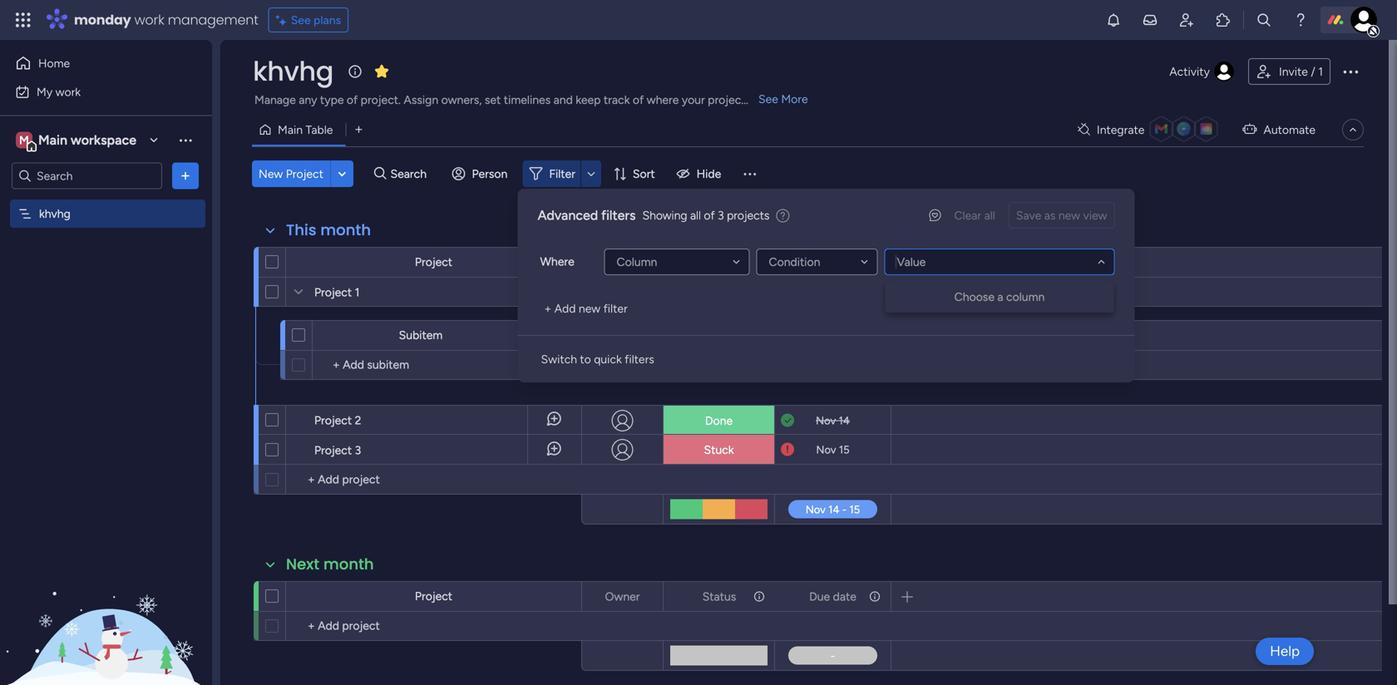 Task type: locate. For each thing, give the bounding box(es) containing it.
nov left 14
[[816, 414, 836, 428]]

owner
[[605, 255, 640, 270], [553, 329, 588, 343], [605, 590, 640, 604]]

1 vertical spatial work
[[55, 85, 81, 99]]

invite / 1
[[1280, 64, 1324, 79]]

help button
[[1257, 638, 1315, 666]]

month
[[321, 220, 371, 241], [324, 554, 374, 575]]

3 inside the advanced filters showing all of 3 projects
[[718, 208, 724, 223]]

2 due date from the top
[[810, 590, 857, 604]]

1 right / at right top
[[1319, 64, 1324, 79]]

+ Add project text field
[[295, 470, 574, 490], [295, 617, 574, 637]]

help
[[1271, 643, 1301, 660]]

work for monday
[[134, 10, 164, 29]]

2 due date field from the top
[[806, 588, 861, 606]]

options image
[[640, 583, 652, 611], [868, 583, 880, 611]]

my work button
[[10, 79, 179, 105]]

new
[[259, 167, 283, 181]]

main right workspace image
[[38, 132, 67, 148]]

work inside my work button
[[55, 85, 81, 99]]

clear
[[955, 208, 982, 223]]

1 horizontal spatial khvhg
[[253, 53, 334, 90]]

all inside the advanced filters showing all of 3 projects
[[691, 208, 701, 223]]

all right clear
[[985, 208, 996, 223]]

2 vertical spatial status
[[703, 590, 737, 604]]

see left more
[[759, 92, 779, 106]]

1 horizontal spatial 1
[[1319, 64, 1324, 79]]

0 horizontal spatial see
[[291, 13, 311, 27]]

Date field
[[766, 327, 799, 345]]

value
[[897, 255, 926, 269]]

save as new view button
[[1009, 202, 1115, 229]]

date
[[833, 255, 857, 270], [833, 590, 857, 604]]

/
[[1312, 64, 1316, 79]]

status for owner
[[703, 590, 737, 604]]

0 horizontal spatial khvhg
[[39, 207, 71, 221]]

khvhg
[[253, 53, 334, 90], [39, 207, 71, 221]]

column information image
[[869, 256, 882, 269], [753, 590, 766, 604], [869, 590, 882, 604]]

project 1
[[315, 285, 360, 300]]

1 horizontal spatial main
[[278, 123, 303, 137]]

show board description image
[[345, 63, 365, 80]]

see
[[291, 13, 311, 27], [759, 92, 779, 106]]

month inside field
[[324, 554, 374, 575]]

clear all
[[955, 208, 996, 223]]

of right track
[[633, 93, 644, 107]]

new
[[1059, 208, 1081, 223], [579, 302, 601, 316]]

done
[[706, 414, 733, 428]]

showing
[[643, 208, 688, 223]]

1 + add project text field from the top
[[295, 470, 574, 490]]

project inside button
[[286, 167, 324, 181]]

filters right quick
[[625, 352, 655, 367]]

2 due from the top
[[810, 590, 831, 604]]

Owner field
[[601, 253, 644, 272], [549, 327, 592, 345], [601, 588, 644, 606]]

0 vertical spatial due date
[[810, 255, 857, 270]]

1 horizontal spatial options image
[[868, 583, 880, 611]]

0 vertical spatial date
[[833, 255, 857, 270]]

1 horizontal spatial 3
[[718, 208, 724, 223]]

khvhg field
[[249, 53, 338, 90]]

nov left 15,
[[803, 286, 823, 300]]

09:00
[[842, 286, 871, 300]]

keep
[[576, 93, 601, 107]]

sort
[[633, 167, 655, 181]]

3 down 2
[[355, 443, 361, 458]]

v2 overdue deadline image
[[781, 442, 795, 458]]

month right next
[[324, 554, 374, 575]]

1 horizontal spatial new
[[1059, 208, 1081, 223]]

all
[[691, 208, 701, 223], [985, 208, 996, 223]]

1 vertical spatial owner field
[[549, 327, 592, 345]]

see plans
[[291, 13, 341, 27]]

14
[[839, 414, 850, 428]]

1 vertical spatial status field
[[647, 327, 689, 345]]

+ add new filter button
[[538, 295, 635, 322]]

1 vertical spatial see
[[759, 92, 779, 106]]

+ add new filter
[[545, 302, 628, 316]]

date
[[770, 329, 795, 343]]

switch
[[541, 352, 577, 367]]

1 vertical spatial month
[[324, 554, 374, 575]]

project
[[286, 167, 324, 181], [415, 255, 453, 269], [315, 285, 352, 300], [315, 414, 352, 428], [315, 443, 352, 458], [415, 590, 453, 604]]

0 vertical spatial due date field
[[806, 253, 861, 272]]

0 vertical spatial due
[[810, 255, 831, 270]]

where
[[540, 255, 575, 269]]

0 horizontal spatial main
[[38, 132, 67, 148]]

0 horizontal spatial work
[[55, 85, 81, 99]]

management
[[168, 10, 259, 29]]

autopilot image
[[1243, 118, 1258, 140]]

filters down sort 'popup button'
[[602, 208, 636, 223]]

lottie animation image
[[0, 518, 212, 686]]

1 vertical spatial + add project text field
[[295, 617, 574, 637]]

subitem
[[399, 328, 443, 342]]

month inside field
[[321, 220, 371, 241]]

1 vertical spatial 1
[[355, 285, 360, 300]]

1 date from the top
[[833, 255, 857, 270]]

gary orlando image
[[1351, 7, 1378, 33]]

option
[[0, 199, 212, 202]]

2 vertical spatial status field
[[699, 588, 741, 606]]

activity
[[1170, 64, 1211, 79]]

person
[[472, 167, 508, 181]]

1 vertical spatial khvhg
[[39, 207, 71, 221]]

condition
[[769, 255, 821, 269]]

next
[[286, 554, 320, 575]]

0 vertical spatial owner
[[605, 255, 640, 270]]

1 vertical spatial due date field
[[806, 588, 861, 606]]

main
[[278, 123, 303, 137], [38, 132, 67, 148]]

0 vertical spatial owner field
[[601, 253, 644, 272]]

work right my
[[55, 85, 81, 99]]

3
[[718, 208, 724, 223], [355, 443, 361, 458]]

to
[[580, 352, 591, 367]]

0 vertical spatial month
[[321, 220, 371, 241]]

1 vertical spatial owner
[[553, 329, 588, 343]]

filter
[[604, 302, 628, 316]]

0 vertical spatial work
[[134, 10, 164, 29]]

add
[[555, 302, 576, 316]]

1 due date from the top
[[810, 255, 857, 270]]

new for filter
[[579, 302, 601, 316]]

1 vertical spatial nov
[[816, 414, 836, 428]]

this
[[286, 220, 317, 241]]

0 vertical spatial filters
[[602, 208, 636, 223]]

0 vertical spatial nov
[[803, 286, 823, 300]]

month right this
[[321, 220, 371, 241]]

15,
[[826, 286, 839, 300]]

new right add
[[579, 302, 601, 316]]

owner for middle owner field
[[553, 329, 588, 343]]

0 horizontal spatial options image
[[640, 583, 652, 611]]

main inside main table button
[[278, 123, 303, 137]]

activity button
[[1163, 58, 1242, 85]]

0 horizontal spatial of
[[347, 93, 358, 107]]

angle down image
[[338, 168, 346, 180]]

1
[[1319, 64, 1324, 79], [355, 285, 360, 300]]

1 all from the left
[[691, 208, 701, 223]]

work for my
[[55, 85, 81, 99]]

0 vertical spatial status field
[[699, 253, 741, 272]]

integrate
[[1097, 123, 1145, 137]]

0 vertical spatial 3
[[718, 208, 724, 223]]

main workspace
[[38, 132, 136, 148]]

2 vertical spatial nov
[[817, 443, 837, 457]]

of
[[347, 93, 358, 107], [633, 93, 644, 107], [704, 208, 715, 223]]

2 horizontal spatial of
[[704, 208, 715, 223]]

v2 user feedback image
[[930, 207, 941, 224]]

0 vertical spatial new
[[1059, 208, 1081, 223]]

2 horizontal spatial options image
[[1341, 62, 1361, 82]]

1 down this month field
[[355, 285, 360, 300]]

manage any type of project. assign owners, set timelines and keep track of where your project stands.
[[255, 93, 786, 107]]

1 vertical spatial new
[[579, 302, 601, 316]]

2 vertical spatial owner
[[605, 590, 640, 604]]

see inside button
[[291, 13, 311, 27]]

Status field
[[699, 253, 741, 272], [647, 327, 689, 345], [699, 588, 741, 606]]

1 vertical spatial 3
[[355, 443, 361, 458]]

khvhg down search in workspace field
[[39, 207, 71, 221]]

inbox image
[[1142, 12, 1159, 28]]

khvhg up 'any'
[[253, 53, 334, 90]]

manage
[[255, 93, 296, 107]]

Due date field
[[806, 253, 861, 272], [806, 588, 861, 606]]

owner for the bottommost owner field
[[605, 590, 640, 604]]

advanced filters showing all of 3 projects
[[538, 208, 770, 223]]

1 horizontal spatial all
[[985, 208, 996, 223]]

see for see more
[[759, 92, 779, 106]]

nov
[[803, 286, 823, 300], [816, 414, 836, 428], [817, 443, 837, 457]]

main left table at the top of the page
[[278, 123, 303, 137]]

choose a column
[[955, 290, 1045, 304]]

column information image for due date
[[869, 590, 882, 604]]

1 vertical spatial due date
[[810, 590, 857, 604]]

0 vertical spatial + add project text field
[[295, 470, 574, 490]]

0 horizontal spatial options image
[[177, 168, 194, 184]]

work right monday
[[134, 10, 164, 29]]

1 vertical spatial status
[[651, 329, 685, 343]]

as
[[1045, 208, 1056, 223]]

2 all from the left
[[985, 208, 996, 223]]

Search in workspace field
[[35, 166, 139, 186]]

of left projects
[[704, 208, 715, 223]]

3 left projects
[[718, 208, 724, 223]]

filters inside switch to quick filters "button"
[[625, 352, 655, 367]]

invite / 1 button
[[1249, 58, 1331, 85]]

1 vertical spatial due
[[810, 590, 831, 604]]

new inside button
[[1059, 208, 1081, 223]]

2 vertical spatial options image
[[752, 583, 764, 611]]

15
[[839, 443, 850, 457]]

1 vertical spatial filters
[[625, 352, 655, 367]]

main inside workspace selection element
[[38, 132, 67, 148]]

2 date from the top
[[833, 590, 857, 604]]

nov left 15
[[817, 443, 837, 457]]

1 due from the top
[[810, 255, 831, 270]]

new right as
[[1059, 208, 1081, 223]]

0 horizontal spatial new
[[579, 302, 601, 316]]

1 horizontal spatial see
[[759, 92, 779, 106]]

0 vertical spatial 1
[[1319, 64, 1324, 79]]

0 horizontal spatial all
[[691, 208, 701, 223]]

nov 15
[[817, 443, 850, 457]]

1 vertical spatial options image
[[177, 168, 194, 184]]

status
[[703, 255, 737, 270], [651, 329, 685, 343], [703, 590, 737, 604]]

0 vertical spatial status
[[703, 255, 737, 270]]

options image
[[1341, 62, 1361, 82], [177, 168, 194, 184], [752, 583, 764, 611]]

due date
[[810, 255, 857, 270], [810, 590, 857, 604]]

project 3
[[315, 443, 361, 458]]

due for this month
[[810, 255, 831, 270]]

Search field
[[387, 162, 436, 186]]

0 vertical spatial see
[[291, 13, 311, 27]]

1 horizontal spatial work
[[134, 10, 164, 29]]

new inside button
[[579, 302, 601, 316]]

see left plans
[[291, 13, 311, 27]]

of right type
[[347, 93, 358, 107]]

1 due date field from the top
[[806, 253, 861, 272]]

home
[[38, 56, 70, 70]]

1 vertical spatial date
[[833, 590, 857, 604]]

clear all button
[[948, 202, 1003, 229]]

0 vertical spatial options image
[[1341, 62, 1361, 82]]

all right showing
[[691, 208, 701, 223]]

arrow down image
[[582, 164, 602, 184]]

learn more image
[[777, 208, 790, 224]]



Task type: vqa. For each thing, say whether or not it's contained in the screenshot.
online
no



Task type: describe. For each thing, give the bounding box(es) containing it.
2 vertical spatial owner field
[[601, 588, 644, 606]]

2
[[355, 414, 361, 428]]

main table button
[[252, 116, 346, 143]]

add view image
[[356, 124, 362, 136]]

new project button
[[252, 161, 330, 187]]

sort button
[[607, 161, 665, 187]]

column
[[617, 255, 658, 269]]

stands.
[[749, 93, 786, 107]]

2 options image from the left
[[868, 583, 880, 611]]

new for view
[[1059, 208, 1081, 223]]

stuck
[[704, 443, 734, 457]]

1 inside button
[[1319, 64, 1324, 79]]

column information image
[[753, 256, 766, 269]]

v2 search image
[[374, 165, 387, 183]]

automate
[[1264, 123, 1316, 137]]

filter button
[[523, 161, 602, 187]]

main table
[[278, 123, 333, 137]]

advanced
[[538, 208, 598, 223]]

am
[[874, 286, 890, 300]]

more
[[782, 92, 809, 106]]

table
[[306, 123, 333, 137]]

search everything image
[[1256, 12, 1273, 28]]

nov for nov 15
[[817, 443, 837, 457]]

workspace options image
[[177, 132, 194, 148]]

home button
[[10, 50, 179, 77]]

projects
[[727, 208, 770, 223]]

and
[[554, 93, 573, 107]]

a
[[998, 290, 1004, 304]]

collapse board header image
[[1347, 123, 1360, 136]]

lottie animation element
[[0, 518, 212, 686]]

khvhg inside list box
[[39, 207, 71, 221]]

hide button
[[670, 161, 732, 187]]

view
[[1084, 208, 1108, 223]]

workspace selection element
[[16, 130, 139, 152]]

apps image
[[1216, 12, 1232, 28]]

+
[[545, 302, 552, 316]]

workspace
[[71, 132, 136, 148]]

person button
[[446, 161, 518, 187]]

set
[[485, 93, 501, 107]]

This month field
[[282, 220, 375, 241]]

new project
[[259, 167, 324, 181]]

due date field for next month
[[806, 588, 861, 606]]

see plans button
[[269, 7, 349, 32]]

switch to quick filters
[[541, 352, 655, 367]]

2 + add project text field from the top
[[295, 617, 574, 637]]

status field for owner
[[699, 588, 741, 606]]

nov for nov 15, 09:00 am
[[803, 286, 823, 300]]

0 horizontal spatial 1
[[355, 285, 360, 300]]

column
[[1007, 290, 1045, 304]]

month for next month
[[324, 554, 374, 575]]

1 horizontal spatial of
[[633, 93, 644, 107]]

nov 15, 09:00 am
[[803, 286, 890, 300]]

monday
[[74, 10, 131, 29]]

help image
[[1293, 12, 1310, 28]]

any
[[299, 93, 317, 107]]

next month
[[286, 554, 374, 575]]

my work
[[37, 85, 81, 99]]

my
[[37, 85, 53, 99]]

column information image for status
[[753, 590, 766, 604]]

save
[[1017, 208, 1042, 223]]

this month
[[286, 220, 371, 241]]

v2 done deadline image
[[781, 413, 795, 429]]

1 horizontal spatial options image
[[752, 583, 764, 611]]

monday work management
[[74, 10, 259, 29]]

date for next month
[[833, 590, 857, 604]]

see for see plans
[[291, 13, 311, 27]]

1 options image from the left
[[640, 583, 652, 611]]

0 horizontal spatial 3
[[355, 443, 361, 458]]

switch to quick filters button
[[535, 346, 661, 373]]

notifications image
[[1106, 12, 1122, 28]]

dapulse integrations image
[[1078, 124, 1091, 136]]

+ Add subitem text field
[[321, 355, 495, 375]]

due for next month
[[810, 590, 831, 604]]

all inside 'button'
[[985, 208, 996, 223]]

save as new view
[[1017, 208, 1108, 223]]

m
[[19, 133, 29, 147]]

quick
[[594, 352, 622, 367]]

date for this month
[[833, 255, 857, 270]]

Next month field
[[282, 554, 378, 576]]

month for this month
[[321, 220, 371, 241]]

your
[[682, 93, 705, 107]]

filter
[[549, 167, 576, 181]]

nov 14
[[816, 414, 850, 428]]

due date for this month
[[810, 255, 857, 270]]

select product image
[[15, 12, 32, 28]]

invite
[[1280, 64, 1309, 79]]

0 vertical spatial khvhg
[[253, 53, 334, 90]]

choose
[[955, 290, 995, 304]]

invite members image
[[1179, 12, 1196, 28]]

project
[[708, 93, 746, 107]]

timelines
[[504, 93, 551, 107]]

see more
[[759, 92, 809, 106]]

status for date
[[651, 329, 685, 343]]

track
[[604, 93, 630, 107]]

due date field for this month
[[806, 253, 861, 272]]

workspace image
[[16, 131, 32, 149]]

hide
[[697, 167, 722, 181]]

where
[[647, 93, 679, 107]]

plans
[[314, 13, 341, 27]]

due date for next month
[[810, 590, 857, 604]]

status field for date
[[647, 327, 689, 345]]

owner for the top owner field
[[605, 255, 640, 270]]

assign
[[404, 93, 439, 107]]

project.
[[361, 93, 401, 107]]

project 2
[[315, 414, 361, 428]]

main for main workspace
[[38, 132, 67, 148]]

owners,
[[442, 93, 482, 107]]

of inside the advanced filters showing all of 3 projects
[[704, 208, 715, 223]]

type
[[320, 93, 344, 107]]

menu image
[[742, 166, 758, 182]]

see more link
[[757, 91, 810, 107]]

main for main table
[[278, 123, 303, 137]]

remove from favorites image
[[374, 63, 390, 79]]

khvhg list box
[[0, 196, 212, 453]]

nov for nov 14
[[816, 414, 836, 428]]



